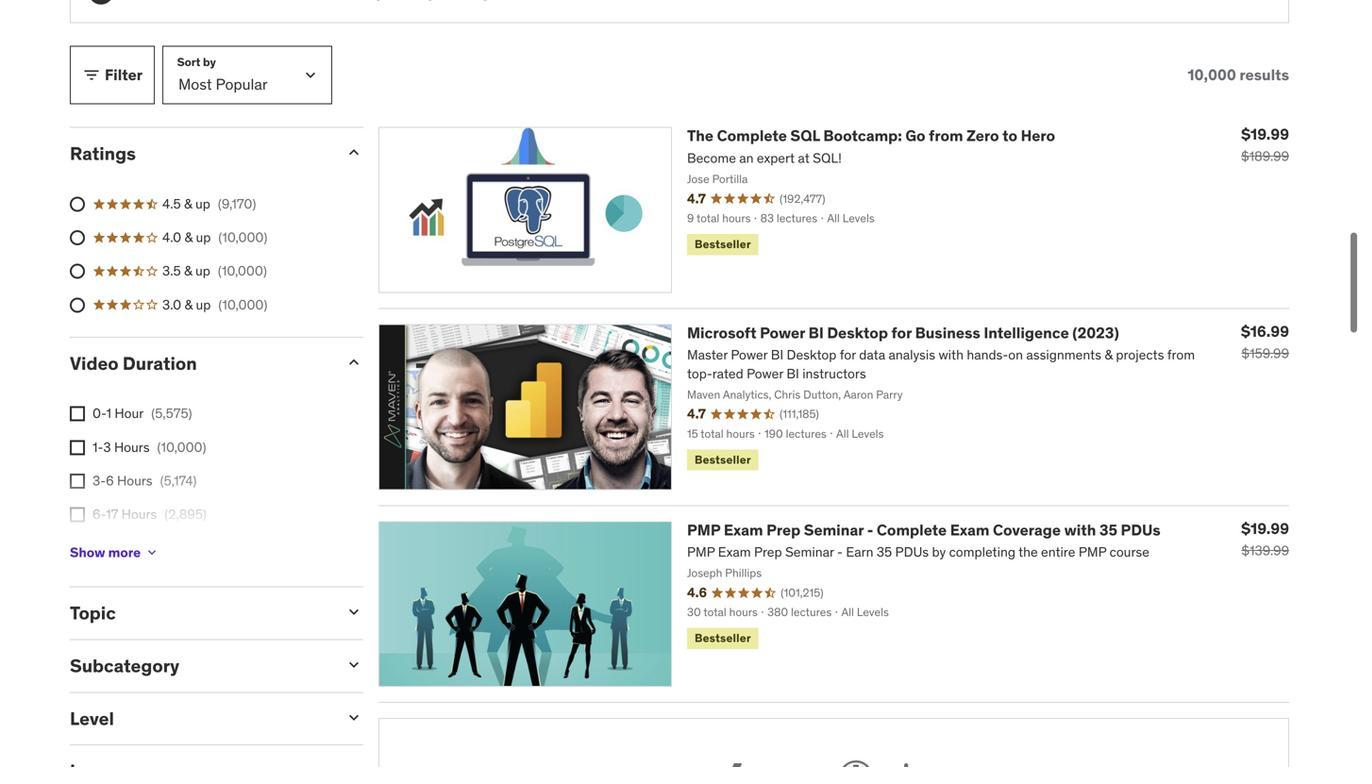 Task type: vqa. For each thing, say whether or not it's contained in the screenshot.
xsmall icon for 1-
yes



Task type: describe. For each thing, give the bounding box(es) containing it.
3.0
[[162, 296, 181, 313]]

nasdaq image
[[704, 757, 812, 767]]

video
[[70, 352, 119, 375]]

results
[[1240, 65, 1289, 85]]

$19.99 $139.99
[[1241, 519, 1289, 559]]

small image inside filter 'button'
[[82, 66, 101, 85]]

1 exam from the left
[[724, 520, 763, 540]]

bi
[[809, 323, 824, 343]]

& for 3.0
[[185, 296, 193, 313]]

3-
[[92, 472, 106, 489]]

xsmall image inside the show more button
[[145, 545, 160, 560]]

up for 3.5 & up
[[195, 263, 210, 280]]

(10,000) for 4.0 & up (10,000)
[[218, 229, 267, 246]]

intelligence
[[984, 323, 1069, 343]]

hour
[[115, 405, 144, 422]]

& for 4.5
[[184, 195, 192, 212]]

3-6 hours (5,174)
[[92, 472, 197, 489]]

xsmall image
[[70, 406, 85, 422]]

10,000
[[1188, 65, 1236, 85]]

-
[[867, 520, 873, 540]]

topic button
[[70, 602, 329, 624]]

pmp
[[687, 520, 720, 540]]

$16.99 $159.99
[[1241, 322, 1289, 362]]

1-3 hours (10,000)
[[92, 439, 206, 456]]

$159.99
[[1242, 345, 1289, 362]]

hero
[[1021, 126, 1055, 146]]

17
[[106, 506, 118, 523]]

3.5
[[162, 263, 181, 280]]

(10,000) for 1-3 hours (10,000)
[[157, 439, 206, 456]]

the
[[687, 126, 714, 146]]

1-
[[92, 439, 103, 456]]

volkswagen image
[[835, 757, 877, 767]]

$139.99
[[1241, 542, 1289, 559]]

up for 3.0 & up
[[196, 296, 211, 313]]

(9,170)
[[218, 195, 256, 212]]

4.0
[[162, 229, 181, 246]]

the complete sql bootcamp: go from zero to hero link
[[687, 126, 1055, 146]]

$189.99
[[1241, 148, 1289, 165]]

pmp exam prep seminar - complete exam coverage with 35 pdus
[[687, 520, 1161, 540]]

0 horizontal spatial complete
[[717, 126, 787, 146]]

1
[[106, 405, 111, 422]]

17+ hours
[[92, 539, 152, 556]]

small image for subcategory
[[344, 655, 363, 674]]

pdus
[[1121, 520, 1161, 540]]

microsoft
[[687, 323, 756, 343]]

business
[[915, 323, 980, 343]]

subcategory
[[70, 654, 179, 677]]

small image for video duration
[[344, 353, 363, 372]]

6
[[106, 472, 114, 489]]

hours right 17+
[[116, 539, 152, 556]]

box image
[[899, 757, 963, 767]]

subcategory button
[[70, 654, 329, 677]]

go
[[905, 126, 926, 146]]

3.5 & up (10,000)
[[162, 263, 267, 280]]

small image for level
[[344, 708, 363, 727]]

(2023)
[[1072, 323, 1119, 343]]

2 exam from the left
[[950, 520, 990, 540]]

video duration button
[[70, 352, 329, 375]]

ratings
[[70, 142, 136, 165]]

6-
[[92, 506, 106, 523]]

show more button
[[70, 534, 160, 572]]

1 vertical spatial complete
[[877, 520, 947, 540]]

$19.99 for the complete sql bootcamp: go from zero to hero
[[1241, 125, 1289, 144]]

4.5 & up (9,170)
[[162, 195, 256, 212]]

4.5
[[162, 195, 181, 212]]

small image for topic
[[344, 603, 363, 622]]

more
[[108, 544, 141, 561]]



Task type: locate. For each thing, give the bounding box(es) containing it.
& right 3.5 on the top left of page
[[184, 263, 192, 280]]

0 vertical spatial complete
[[717, 126, 787, 146]]

small image
[[82, 66, 101, 85], [344, 143, 363, 162], [344, 655, 363, 674], [344, 708, 363, 727]]

$19.99 for pmp exam prep seminar - complete exam coverage with 35 pdus
[[1241, 519, 1289, 538]]

1 vertical spatial small image
[[344, 603, 363, 622]]

hours
[[114, 439, 150, 456], [117, 472, 153, 489], [121, 506, 157, 523], [116, 539, 152, 556]]

level
[[70, 707, 114, 730]]

up right 4.0
[[196, 229, 211, 246]]

prep
[[767, 520, 801, 540]]

complete right -
[[877, 520, 947, 540]]

(10,000)
[[218, 229, 267, 246], [218, 263, 267, 280], [218, 296, 267, 313], [157, 439, 206, 456]]

exam left coverage
[[950, 520, 990, 540]]

up right 4.5
[[195, 195, 210, 212]]

0 vertical spatial $19.99
[[1241, 125, 1289, 144]]

show
[[70, 544, 105, 561]]

$19.99 up $189.99
[[1241, 125, 1289, 144]]

2 $19.99 from the top
[[1241, 519, 1289, 538]]

(5,575)
[[151, 405, 192, 422]]

up for 4.0 & up
[[196, 229, 211, 246]]

hours for 6-17 hours
[[121, 506, 157, 523]]

video duration
[[70, 352, 197, 375]]

& right 4.0
[[185, 229, 193, 246]]

xsmall image for 3-
[[70, 474, 85, 489]]

sql
[[790, 126, 820, 146]]

show more
[[70, 544, 141, 561]]

small image for ratings
[[344, 143, 363, 162]]

the complete sql bootcamp: go from zero to hero
[[687, 126, 1055, 146]]

desktop
[[827, 323, 888, 343]]

(10,000) up (5,174)
[[157, 439, 206, 456]]

(2,895)
[[164, 506, 207, 523]]

1 $19.99 from the top
[[1241, 125, 1289, 144]]

bootcamp:
[[823, 126, 902, 146]]

small image
[[344, 353, 363, 372], [344, 603, 363, 622]]

filter
[[105, 65, 143, 85]]

(10,000) for 3.0 & up (10,000)
[[218, 296, 267, 313]]

1 vertical spatial $19.99
[[1241, 519, 1289, 538]]

hours for 1-3 hours
[[114, 439, 150, 456]]

2 & from the top
[[185, 229, 193, 246]]

3 up from the top
[[195, 263, 210, 280]]

$16.99
[[1241, 322, 1289, 341]]

4.0 & up (10,000)
[[162, 229, 267, 246]]

1 & from the top
[[184, 195, 192, 212]]

duration
[[123, 352, 197, 375]]

3 & from the top
[[184, 263, 192, 280]]

0-1 hour (5,575)
[[92, 405, 192, 422]]

up for 4.5 & up
[[195, 195, 210, 212]]

& right 3.0
[[185, 296, 193, 313]]

10,000 results status
[[1188, 65, 1289, 85]]

4 & from the top
[[185, 296, 193, 313]]

3.0 & up (10,000)
[[162, 296, 267, 313]]

& for 3.5
[[184, 263, 192, 280]]

coverage
[[993, 520, 1061, 540]]

3
[[103, 439, 111, 456]]

hours right 17
[[121, 506, 157, 523]]

(10,000) down the (9,170)
[[218, 229, 267, 246]]

0 vertical spatial small image
[[344, 353, 363, 372]]

2 up from the top
[[196, 229, 211, 246]]

1 small image from the top
[[344, 353, 363, 372]]

ratings button
[[70, 142, 329, 165]]

from
[[929, 126, 963, 146]]

0-
[[92, 405, 106, 422]]

up
[[195, 195, 210, 212], [196, 229, 211, 246], [195, 263, 210, 280], [196, 296, 211, 313]]

exam right pmp
[[724, 520, 763, 540]]

to
[[1002, 126, 1018, 146]]

$19.99 $189.99
[[1241, 125, 1289, 165]]

xsmall image for 1-
[[70, 440, 85, 455]]

microsoft power bi desktop for business intelligence (2023) link
[[687, 323, 1119, 343]]

1 up from the top
[[195, 195, 210, 212]]

& right 4.5
[[184, 195, 192, 212]]

(10,000) down 3.5 & up (10,000)
[[218, 296, 267, 313]]

pmp exam prep seminar - complete exam coverage with 35 pdus link
[[687, 520, 1161, 540]]

2 small image from the top
[[344, 603, 363, 622]]

&
[[184, 195, 192, 212], [185, 229, 193, 246], [184, 263, 192, 280], [185, 296, 193, 313]]

hours right 6
[[117, 472, 153, 489]]

level button
[[70, 707, 329, 730]]

exam
[[724, 520, 763, 540], [950, 520, 990, 540]]

17+
[[92, 539, 113, 556]]

hours right 3
[[114, 439, 150, 456]]

up right 3.0
[[196, 296, 211, 313]]

xsmall image left 3-
[[70, 474, 85, 489]]

35
[[1099, 520, 1117, 540]]

(10,000) for 3.5 & up (10,000)
[[218, 263, 267, 280]]

6-17 hours (2,895)
[[92, 506, 207, 523]]

$19.99 inside the $19.99 $189.99
[[1241, 125, 1289, 144]]

4 up from the top
[[196, 296, 211, 313]]

complete
[[717, 126, 787, 146], [877, 520, 947, 540]]

10,000 results
[[1188, 65, 1289, 85]]

microsoft power bi desktop for business intelligence (2023)
[[687, 323, 1119, 343]]

with
[[1064, 520, 1096, 540]]

& for 4.0
[[185, 229, 193, 246]]

complete right the
[[717, 126, 787, 146]]

zero
[[967, 126, 999, 146]]

topic
[[70, 602, 116, 624]]

1 horizontal spatial exam
[[950, 520, 990, 540]]

0 horizontal spatial exam
[[724, 520, 763, 540]]

up right 3.5 on the top left of page
[[195, 263, 210, 280]]

power
[[760, 323, 805, 343]]

filter button
[[70, 46, 155, 104]]

for
[[891, 323, 912, 343]]

$19.99 up $139.99
[[1241, 519, 1289, 538]]

hours for 3-6 hours
[[117, 472, 153, 489]]

(5,174)
[[160, 472, 197, 489]]

(10,000) up the 3.0 & up (10,000)
[[218, 263, 267, 280]]

xsmall image right more at the left of the page
[[145, 545, 160, 560]]

xsmall image left 1-
[[70, 440, 85, 455]]

xsmall image for 6-
[[70, 507, 85, 522]]

xsmall image
[[70, 440, 85, 455], [70, 474, 85, 489], [70, 507, 85, 522], [145, 545, 160, 560]]

$19.99
[[1241, 125, 1289, 144], [1241, 519, 1289, 538]]

xsmall image left the 6- at the bottom left
[[70, 507, 85, 522]]

seminar
[[804, 520, 864, 540]]

1 horizontal spatial complete
[[877, 520, 947, 540]]



